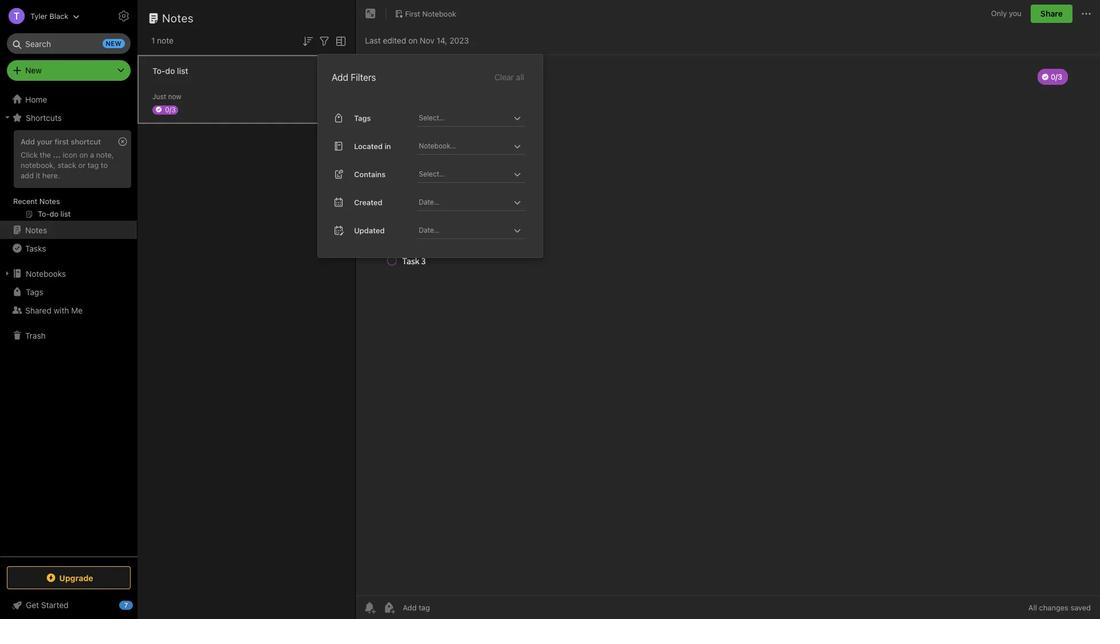 Task type: locate. For each thing, give the bounding box(es) containing it.
tooltip
[[277, 7, 339, 30]]

on left nov
[[409, 35, 418, 45]]

0 horizontal spatial tags
[[26, 287, 43, 297]]

add filters image
[[318, 34, 331, 48]]

 input text field
[[418, 138, 511, 154]]

2 vertical spatial notes
[[25, 225, 47, 235]]

clear all
[[495, 72, 525, 82]]

first notebook
[[405, 9, 457, 18]]

notebook
[[423, 9, 457, 18]]

add
[[332, 72, 349, 82], [21, 137, 35, 146]]

in
[[385, 141, 391, 151]]

tree
[[0, 90, 138, 556]]

tasks
[[25, 243, 46, 253]]

first notebook button
[[391, 6, 461, 22]]

0 horizontal spatial on
[[79, 150, 88, 159]]

notes inside group
[[39, 197, 60, 206]]

Contains field
[[417, 166, 526, 183]]

0 vertical spatial add
[[332, 72, 349, 82]]

located in
[[354, 141, 391, 151]]

add up click at the left of the page
[[21, 137, 35, 146]]

 input text field down  input text field
[[418, 166, 511, 182]]

add
[[21, 171, 34, 180]]

tasks button
[[0, 239, 137, 257]]

date… down  date picker field
[[419, 226, 440, 234]]

shared
[[25, 305, 51, 315]]

tags up the shared
[[26, 287, 43, 297]]

get
[[26, 600, 39, 610]]

add a reminder image
[[363, 601, 377, 615]]

your
[[37, 137, 53, 146]]

notebooks
[[26, 269, 66, 278]]

started
[[41, 600, 69, 610]]

 input text field inside the contains field
[[418, 166, 511, 182]]

just
[[153, 92, 166, 101]]

click
[[21, 150, 38, 159]]

located
[[354, 141, 383, 151]]

1
[[151, 36, 155, 45]]

Account field
[[0, 5, 80, 28]]

1 horizontal spatial add
[[332, 72, 349, 82]]

you
[[1010, 9, 1022, 18]]

more actions image
[[1080, 7, 1094, 21]]

notes up the tasks
[[25, 225, 47, 235]]

tags up located
[[354, 113, 371, 122]]

1 horizontal spatial tags
[[354, 113, 371, 122]]

new button
[[7, 60, 131, 81]]

icon
[[63, 150, 77, 159]]

Note Editor text field
[[356, 55, 1101, 596]]

Search text field
[[15, 33, 123, 54]]

0 vertical spatial on
[[409, 35, 418, 45]]

add inside group
[[21, 137, 35, 146]]

1 date… from the top
[[419, 198, 440, 206]]

shared with me
[[25, 305, 83, 315]]

notes up the note
[[162, 11, 194, 25]]

on inside icon on a note, notebook, stack or tag to add it here.
[[79, 150, 88, 159]]

1 vertical spatial  input text field
[[418, 166, 511, 182]]

new search field
[[15, 33, 125, 54]]

add left filters
[[332, 72, 349, 82]]

0 vertical spatial tags
[[354, 113, 371, 122]]

on
[[409, 35, 418, 45], [79, 150, 88, 159]]

edited
[[383, 35, 407, 45]]

0 horizontal spatial add
[[21, 137, 35, 146]]

black
[[50, 11, 68, 20]]

date… inside  date picker field
[[419, 198, 440, 206]]

first
[[405, 9, 421, 18]]

1 vertical spatial add
[[21, 137, 35, 146]]

stack
[[58, 160, 76, 170]]

add for add your first shortcut
[[21, 137, 35, 146]]

the
[[40, 150, 51, 159]]

created
[[354, 198, 383, 207]]

shared with me link
[[0, 301, 137, 319]]

View options field
[[331, 33, 348, 48]]

first
[[55, 137, 69, 146]]

add for add filters
[[332, 72, 349, 82]]

1 horizontal spatial on
[[409, 35, 418, 45]]

2023
[[450, 35, 469, 45]]

to-do list
[[153, 66, 188, 75]]

note window element
[[356, 0, 1101, 619]]

a
[[90, 150, 94, 159]]

0 vertical spatial date…
[[419, 198, 440, 206]]

settings image
[[117, 9, 131, 23]]

 input text field inside tags field
[[418, 110, 511, 126]]

group
[[0, 127, 137, 225]]

Tags field
[[417, 110, 526, 127]]

clear
[[495, 72, 514, 82]]

 input text field up  input text field
[[418, 110, 511, 126]]

tags button
[[0, 283, 137, 301]]

only
[[992, 9, 1008, 18]]

new
[[106, 40, 122, 47]]

recent notes
[[13, 197, 60, 206]]

on left a
[[79, 150, 88, 159]]

upgrade
[[59, 573, 93, 583]]

tags
[[354, 113, 371, 122], [26, 287, 43, 297]]

icon on a note, notebook, stack or tag to add it here.
[[21, 150, 114, 180]]

2 date… from the top
[[419, 226, 440, 234]]

contains
[[354, 169, 386, 179]]

0 vertical spatial notes
[[162, 11, 194, 25]]

shortcuts button
[[0, 108, 137, 127]]

0 vertical spatial  input text field
[[418, 110, 511, 126]]

Help and Learning task checklist field
[[0, 596, 138, 615]]

1 vertical spatial tags
[[26, 287, 43, 297]]

 input text field
[[418, 110, 511, 126], [418, 166, 511, 182]]

trash
[[25, 331, 46, 340]]

date… for updated
[[419, 226, 440, 234]]

here.
[[42, 171, 60, 180]]

date…
[[419, 198, 440, 206], [419, 226, 440, 234]]

notes right recent at the left
[[39, 197, 60, 206]]

2  input text field from the top
[[418, 166, 511, 182]]

1  input text field from the top
[[418, 110, 511, 126]]

home link
[[0, 90, 138, 108]]

1 vertical spatial on
[[79, 150, 88, 159]]

date… inside date… field
[[419, 226, 440, 234]]

1 vertical spatial notes
[[39, 197, 60, 206]]

last edited on nov 14, 2023
[[365, 35, 469, 45]]

1 vertical spatial date…
[[419, 226, 440, 234]]

date… down the contains field
[[419, 198, 440, 206]]

notes
[[162, 11, 194, 25], [39, 197, 60, 206], [25, 225, 47, 235]]



Task type: vqa. For each thing, say whether or not it's contained in the screenshot.
Tag
yes



Task type: describe. For each thing, give the bounding box(es) containing it.
...
[[53, 150, 61, 159]]

all
[[1029, 603, 1038, 612]]

upgrade button
[[7, 567, 131, 589]]

expand note image
[[364, 7, 378, 21]]

Sort options field
[[301, 33, 315, 48]]

Located in field
[[417, 138, 526, 155]]

only you
[[992, 9, 1022, 18]]

or
[[78, 160, 86, 170]]

trash link
[[0, 326, 137, 345]]

get started
[[26, 600, 69, 610]]

share
[[1041, 9, 1064, 18]]

click to collapse image
[[133, 598, 142, 612]]

More actions field
[[1080, 5, 1094, 23]]

home
[[25, 94, 47, 104]]

expand notebooks image
[[3, 269, 12, 278]]

 input text field for tags
[[418, 110, 511, 126]]

last
[[365, 35, 381, 45]]

just now
[[153, 92, 182, 101]]

 input text field for contains
[[418, 166, 511, 182]]

changes
[[1040, 603, 1069, 612]]

click the ...
[[21, 150, 61, 159]]

notebook,
[[21, 160, 56, 170]]

list
[[177, 66, 188, 75]]

saved
[[1071, 603, 1092, 612]]

 Date picker field
[[417, 194, 536, 211]]

updated
[[354, 226, 385, 235]]

on inside note window element
[[409, 35, 418, 45]]

do
[[165, 66, 175, 75]]

filters
[[351, 72, 376, 82]]

all
[[516, 72, 525, 82]]

clear all button
[[494, 70, 526, 84]]

me
[[71, 305, 83, 315]]

tag
[[88, 160, 99, 170]]

notebooks link
[[0, 264, 137, 283]]

nov
[[420, 35, 435, 45]]

to-
[[153, 66, 165, 75]]

0/3
[[165, 105, 176, 114]]

new
[[25, 65, 42, 75]]

date… for created
[[419, 198, 440, 206]]

14,
[[437, 35, 448, 45]]

note,
[[96, 150, 114, 159]]

all changes saved
[[1029, 603, 1092, 612]]

Add tag field
[[402, 603, 488, 613]]

7
[[124, 602, 128, 609]]

share button
[[1032, 5, 1073, 23]]

with
[[54, 305, 69, 315]]

shortcuts
[[26, 113, 62, 122]]

add filters
[[332, 72, 376, 82]]

tyler black
[[30, 11, 68, 20]]

recent
[[13, 197, 37, 206]]

it
[[36, 171, 40, 180]]

Add filters field
[[318, 33, 331, 48]]

group containing add your first shortcut
[[0, 127, 137, 225]]

tyler
[[30, 11, 47, 20]]

now
[[168, 92, 182, 101]]

tags inside button
[[26, 287, 43, 297]]

add tag image
[[382, 601, 396, 615]]

tree containing home
[[0, 90, 138, 556]]

notes link
[[0, 221, 137, 239]]

add your first shortcut
[[21, 137, 101, 146]]

shortcut
[[71, 137, 101, 146]]

note
[[157, 36, 174, 45]]

1 note
[[151, 36, 174, 45]]

 Date picker field
[[417, 222, 536, 239]]

to
[[101, 160, 108, 170]]



